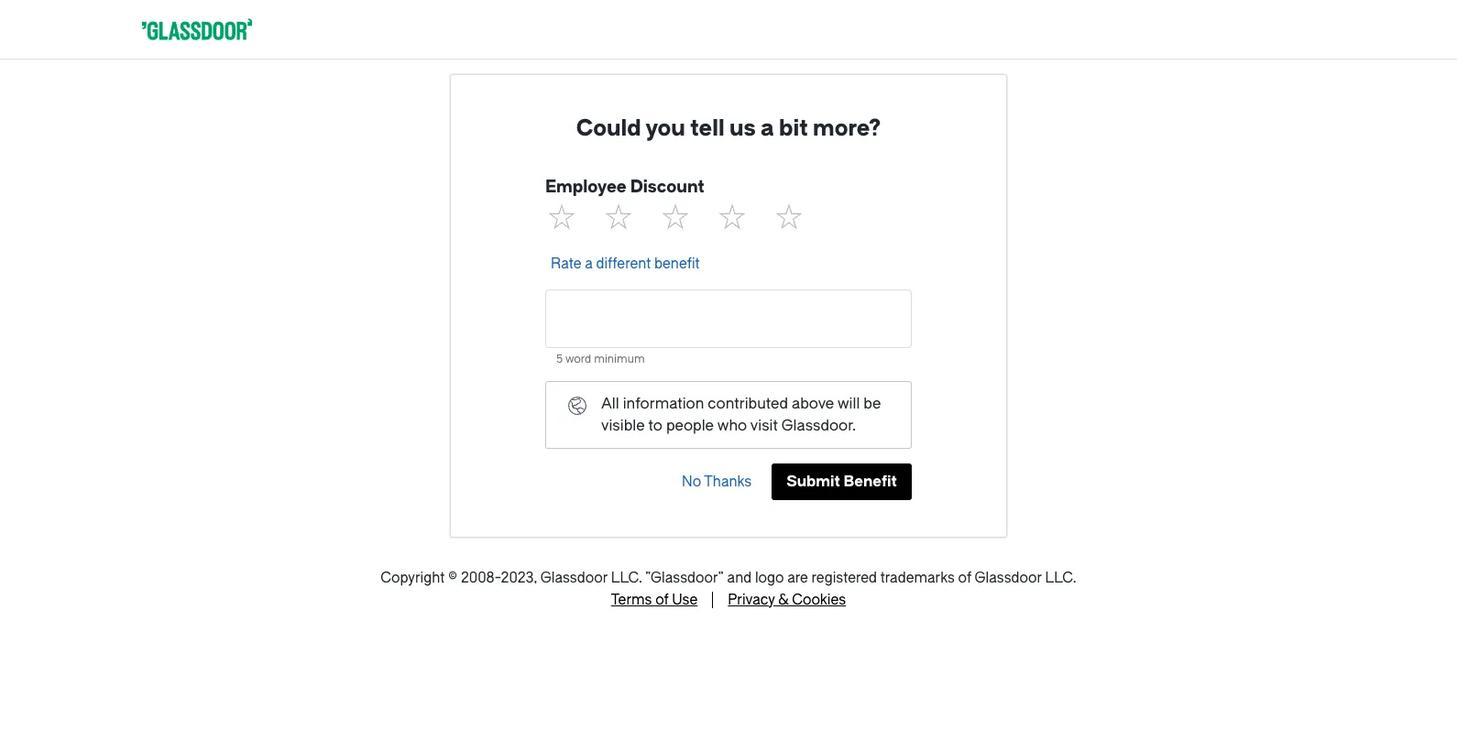 Task type: describe. For each thing, give the bounding box(es) containing it.
word
[[565, 353, 592, 366]]

all information contributed above will be visible to people who visit glassdoor.
[[601, 395, 881, 435]]

glassdoor.
[[782, 417, 856, 435]]

submit benefit button
[[772, 464, 912, 501]]

could
[[576, 116, 641, 141]]

rate a different benefit
[[551, 256, 700, 272]]

us
[[730, 116, 756, 141]]

no thanks button
[[677, 464, 757, 501]]

1 horizontal spatial a
[[761, 116, 774, 141]]

copyright
[[381, 570, 445, 587]]

5
[[556, 353, 563, 366]]

tell
[[690, 116, 725, 141]]

minimum
[[594, 353, 645, 366]]

people
[[666, 417, 714, 435]]

different
[[596, 256, 651, 272]]

terms of use
[[611, 592, 698, 609]]

©
[[448, 570, 458, 587]]

"glassdoor"
[[645, 570, 724, 587]]

are
[[788, 570, 808, 587]]

benefit
[[655, 256, 700, 272]]

privacy & cookies link
[[728, 592, 846, 609]]

a inside button
[[585, 256, 593, 272]]

will
[[838, 395, 860, 413]]

could you tell us a bit more?
[[576, 116, 881, 141]]

who
[[718, 417, 747, 435]]

use
[[672, 592, 698, 609]]

and
[[727, 570, 752, 587]]

privacy & cookies
[[728, 592, 846, 609]]

to
[[649, 417, 663, 435]]

2023,
[[501, 570, 537, 587]]

submit benefit
[[787, 473, 897, 490]]

visible
[[601, 417, 645, 435]]

rate a different benefit button
[[545, 254, 706, 274]]

discount
[[630, 177, 705, 197]]

terms of use link
[[611, 592, 698, 609]]



Task type: vqa. For each thing, say whether or not it's contained in the screenshot.
Personalized job recommendations's Personalized
no



Task type: locate. For each thing, give the bounding box(es) containing it.
glassdoor right trademarks
[[975, 570, 1042, 587]]

0 vertical spatial a
[[761, 116, 774, 141]]

you
[[646, 116, 686, 141]]

registered
[[812, 570, 877, 587]]

1 horizontal spatial of
[[958, 570, 972, 587]]

of right trademarks
[[958, 570, 972, 587]]

a right rate
[[585, 256, 593, 272]]

no thanks
[[682, 474, 752, 490]]

bit
[[779, 116, 808, 141]]

privacy
[[728, 592, 775, 609]]

benefit
[[844, 473, 897, 490]]

employee
[[545, 177, 627, 197]]

llc.
[[611, 570, 642, 587], [1046, 570, 1077, 587]]

above
[[792, 395, 834, 413]]

of left use on the left bottom of page
[[656, 592, 669, 609]]

5 word minimum
[[556, 353, 645, 366]]

1 horizontal spatial glassdoor
[[975, 570, 1042, 587]]

1 vertical spatial of
[[656, 592, 669, 609]]

thanks
[[704, 474, 752, 490]]

&
[[779, 592, 789, 609]]

1 horizontal spatial llc.
[[1046, 570, 1077, 587]]

1 glassdoor from the left
[[541, 570, 608, 587]]

terms
[[611, 592, 652, 609]]

2 llc. from the left
[[1046, 570, 1077, 587]]

2008-
[[461, 570, 501, 587]]

2 glassdoor from the left
[[975, 570, 1042, 587]]

1 vertical spatial a
[[585, 256, 593, 272]]

be
[[864, 395, 881, 413]]

copyright © 2008-2023, glassdoor llc. "glassdoor" and logo are registered trademarks of glassdoor llc.
[[381, 570, 1077, 587]]

0 horizontal spatial a
[[585, 256, 593, 272]]

1 llc. from the left
[[611, 570, 642, 587]]

None text field
[[545, 290, 912, 348]]

0 horizontal spatial of
[[656, 592, 669, 609]]

a
[[761, 116, 774, 141], [585, 256, 593, 272]]

no
[[682, 474, 701, 490]]

more?
[[813, 116, 881, 141]]

information
[[623, 395, 704, 413]]

0 vertical spatial of
[[958, 570, 972, 587]]

logo
[[755, 570, 784, 587]]

cookies
[[792, 592, 846, 609]]

contributed
[[708, 395, 788, 413]]

0 horizontal spatial glassdoor
[[541, 570, 608, 587]]

rate
[[551, 256, 582, 272]]

glassdoor right 2023,
[[541, 570, 608, 587]]

all
[[601, 395, 619, 413]]

a right us
[[761, 116, 774, 141]]

of
[[958, 570, 972, 587], [656, 592, 669, 609]]

glassdoor
[[541, 570, 608, 587], [975, 570, 1042, 587]]

submit
[[787, 473, 841, 490]]

visit
[[751, 417, 778, 435]]

employee discount
[[545, 177, 705, 197]]

trademarks
[[881, 570, 955, 587]]

0 horizontal spatial llc.
[[611, 570, 642, 587]]



